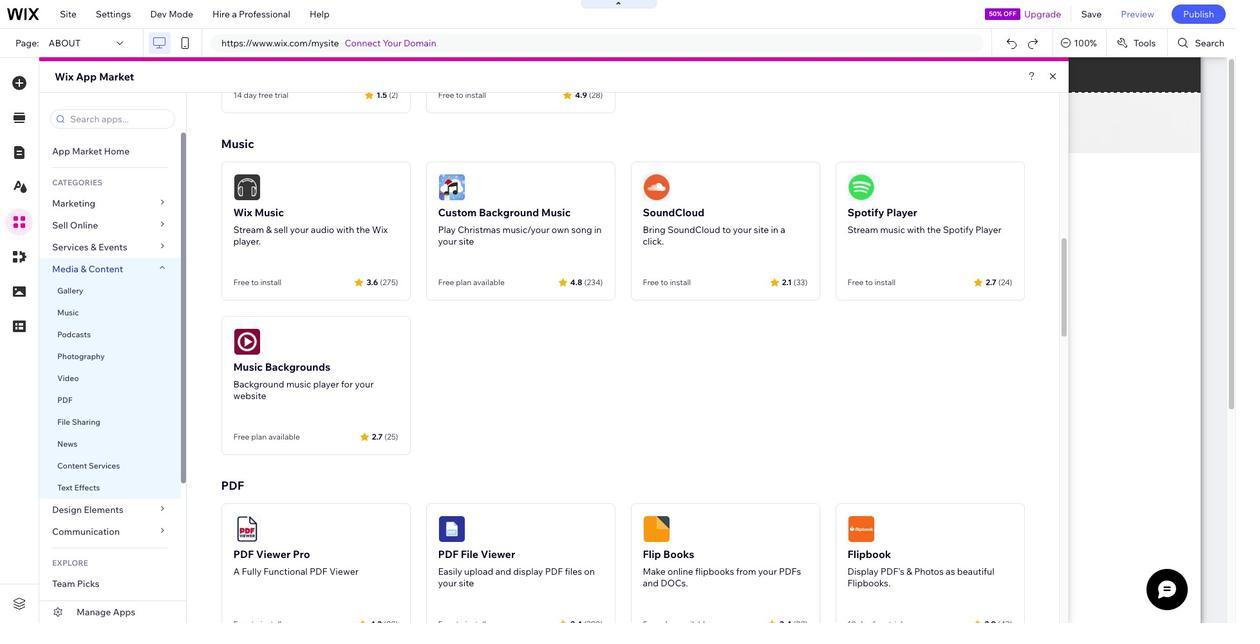 Task type: describe. For each thing, give the bounding box(es) containing it.
pdf up a
[[233, 548, 254, 561]]

plan for custom
[[456, 278, 472, 287]]

available for backgrounds
[[268, 432, 300, 442]]

sidebar element
[[39, 93, 187, 623]]

(33)
[[794, 277, 808, 287]]

display
[[848, 566, 879, 578]]

for
[[341, 379, 353, 390]]

apps for newest apps
[[86, 600, 109, 612]]

backgrounds
[[265, 361, 330, 373]]

music backgrounds logo image
[[233, 328, 260, 355]]

flipbook logo image
[[848, 516, 875, 543]]

team picks
[[52, 578, 100, 590]]

your inside music backgrounds background music player for your website
[[355, 379, 374, 390]]

1 horizontal spatial player
[[976, 224, 1002, 236]]

music inside custom background music play christmas music/your own song in your site
[[541, 206, 571, 219]]

bring
[[643, 224, 666, 236]]

to inside soundcloud bring soundcloud to your site in a click.
[[722, 224, 731, 236]]

professional
[[239, 8, 290, 20]]

design elements link
[[39, 499, 181, 521]]

marketing link
[[39, 193, 181, 214]]

in inside custom background music play christmas music/your own song in your site
[[594, 224, 602, 236]]

explore
[[52, 558, 88, 568]]

pdf down the pro
[[310, 566, 327, 578]]

online
[[668, 566, 693, 578]]

and inside flip books make online flipbooks from your pdfs and docs.
[[643, 578, 659, 589]]

50% off
[[989, 10, 1017, 18]]

off
[[1004, 10, 1017, 18]]

wix for wix music stream & sell your audio with the wix player.
[[233, 206, 252, 219]]

& inside "flipbook display pdf's & photos as beautiful flipbooks."
[[907, 566, 912, 578]]

flipbook
[[848, 548, 891, 561]]

save button
[[1072, 0, 1112, 28]]

docs.
[[661, 578, 688, 589]]

flip books make online flipbooks from your pdfs and docs.
[[643, 548, 801, 589]]

0 vertical spatial app
[[76, 70, 97, 83]]

tools
[[1134, 37, 1156, 49]]

music backgrounds background music player for your website
[[233, 361, 374, 402]]

text
[[57, 483, 73, 493]]

sharing
[[72, 417, 100, 427]]

pdf link
[[39, 390, 181, 411]]

pdf up pdf viewer pro logo
[[221, 478, 244, 493]]

video
[[57, 373, 79, 383]]

https://www.wix.com/mysite connect your domain
[[222, 37, 436, 49]]

wix for wix app market
[[55, 70, 74, 83]]

services inside "services & events" link
[[52, 241, 89, 253]]

flip
[[643, 548, 661, 561]]

stream for spotify
[[848, 224, 878, 236]]

(24)
[[999, 277, 1013, 287]]

own
[[552, 224, 569, 236]]

news link
[[39, 433, 181, 455]]

services & events
[[52, 241, 127, 253]]

(2)
[[389, 90, 398, 99]]

background inside music backgrounds background music player for your website
[[233, 379, 284, 390]]

from
[[736, 566, 756, 578]]

0 vertical spatial market
[[99, 70, 134, 83]]

soundcloud logo image
[[643, 174, 670, 201]]

upload
[[464, 566, 493, 578]]

picks
[[77, 578, 100, 590]]

newest apps link
[[39, 595, 181, 617]]

music inside wix music stream & sell your audio with the wix player.
[[255, 206, 284, 219]]

Search apps... field
[[66, 110, 171, 128]]

& inside "services & events" link
[[91, 241, 97, 253]]

categories
[[52, 178, 102, 187]]

1 vertical spatial content
[[57, 461, 87, 471]]

with inside wix music stream & sell your audio with the wix player.
[[336, 224, 354, 236]]

free for music backgrounds
[[233, 432, 250, 442]]

events
[[99, 241, 127, 253]]

custom background music play christmas music/your own song in your site
[[438, 206, 602, 247]]

music for backgrounds
[[286, 379, 311, 390]]

plan for music
[[251, 432, 267, 442]]

player.
[[233, 236, 261, 247]]

music/your
[[503, 224, 550, 236]]

wix music logo image
[[233, 174, 260, 201]]

music inside sidebar element
[[57, 308, 79, 317]]

the inside wix music stream & sell your audio with the wix player.
[[356, 224, 370, 236]]

design
[[52, 504, 82, 516]]

a
[[233, 566, 240, 578]]

upgrade
[[1024, 8, 1062, 20]]

your inside wix music stream & sell your audio with the wix player.
[[290, 224, 309, 236]]

beautiful
[[957, 566, 995, 578]]

(234)
[[584, 277, 603, 287]]

4.9 (28)
[[575, 90, 603, 99]]

2.1
[[782, 277, 792, 287]]

your
[[383, 37, 402, 49]]

about
[[49, 37, 81, 49]]

domain
[[404, 37, 436, 49]]

app market home
[[52, 146, 130, 157]]

wix app market
[[55, 70, 134, 83]]

photos
[[914, 566, 944, 578]]

1 horizontal spatial viewer
[[329, 566, 359, 578]]

free for soundcloud
[[643, 278, 659, 287]]

100%
[[1074, 37, 1097, 49]]

dev
[[150, 8, 167, 20]]

music link
[[39, 302, 181, 324]]

0 vertical spatial soundcloud
[[643, 206, 705, 219]]

website
[[233, 390, 266, 402]]

marketing
[[52, 198, 95, 209]]

custom background music logo image
[[438, 174, 465, 201]]

free
[[259, 90, 273, 100]]

install for spotify player
[[875, 278, 896, 287]]

on
[[584, 566, 595, 578]]

preview
[[1121, 8, 1155, 20]]

free for custom background music
[[438, 278, 454, 287]]

pdf's
[[881, 566, 905, 578]]

hire
[[213, 8, 230, 20]]

file sharing link
[[39, 411, 181, 433]]

flipbooks
[[695, 566, 734, 578]]

pdf file viewer logo image
[[438, 516, 465, 543]]

custom
[[438, 206, 477, 219]]

fully
[[242, 566, 262, 578]]

content services
[[57, 461, 120, 471]]

the inside spotify player stream music with the spotify player
[[927, 224, 941, 236]]

viewer inside pdf file viewer easily upload and display pdf files on your site
[[481, 548, 515, 561]]

day
[[244, 90, 257, 100]]

photography link
[[39, 346, 181, 368]]

2.7 (25)
[[372, 432, 398, 441]]

1 vertical spatial spotify
[[943, 224, 974, 236]]

spotify player logo image
[[848, 174, 875, 201]]

display
[[513, 566, 543, 578]]

app market home link
[[39, 140, 181, 162]]

publish button
[[1172, 5, 1226, 24]]

easily
[[438, 566, 462, 578]]

pdf up easily at the bottom left
[[438, 548, 459, 561]]

2.7 for music backgrounds
[[372, 432, 383, 441]]

pdf inside sidebar element
[[57, 395, 73, 405]]

0 horizontal spatial viewer
[[256, 548, 291, 561]]

sell
[[52, 220, 68, 231]]

install for wix music
[[260, 278, 282, 287]]

pdf viewer pro a fully functional pdf viewer
[[233, 548, 359, 578]]

services & events link
[[39, 236, 181, 258]]

free to install for wix music
[[233, 278, 282, 287]]



Task type: locate. For each thing, give the bounding box(es) containing it.
2 horizontal spatial viewer
[[481, 548, 515, 561]]

free to install
[[438, 90, 486, 100], [233, 278, 282, 287], [643, 278, 691, 287], [848, 278, 896, 287]]

1 with from the left
[[336, 224, 354, 236]]

video link
[[39, 368, 181, 390]]

1 vertical spatial player
[[976, 224, 1002, 236]]

soundcloud bring soundcloud to your site in a click.
[[643, 206, 786, 247]]

viewer
[[256, 548, 291, 561], [481, 548, 515, 561], [329, 566, 359, 578]]

team picks link
[[39, 573, 181, 595]]

2.7 left (24)
[[986, 277, 997, 287]]

1 horizontal spatial music
[[880, 224, 905, 236]]

1 horizontal spatial wix
[[233, 206, 252, 219]]

audio
[[311, 224, 334, 236]]

0 horizontal spatial in
[[594, 224, 602, 236]]

0 vertical spatial spotify
[[848, 206, 884, 219]]

online
[[70, 220, 98, 231]]

file sharing
[[57, 417, 100, 427]]

wix down wix music logo
[[233, 206, 252, 219]]

podcasts
[[57, 330, 91, 339]]

0 vertical spatial background
[[479, 206, 539, 219]]

1 vertical spatial a
[[781, 224, 786, 236]]

background inside custom background music play christmas music/your own song in your site
[[479, 206, 539, 219]]

free down click.
[[643, 278, 659, 287]]

and
[[496, 566, 511, 578], [643, 578, 659, 589]]

click.
[[643, 236, 664, 247]]

and left the docs.
[[643, 578, 659, 589]]

2.1 (33)
[[782, 277, 808, 287]]

christmas
[[458, 224, 501, 236]]

help
[[310, 8, 330, 20]]

free plan available down christmas
[[438, 278, 505, 287]]

sell online
[[52, 220, 98, 231]]

100% button
[[1054, 29, 1106, 57]]

viewer right functional
[[329, 566, 359, 578]]

and inside pdf file viewer easily upload and display pdf files on your site
[[496, 566, 511, 578]]

text effects
[[57, 483, 100, 493]]

0 vertical spatial plan
[[456, 278, 472, 287]]

2 horizontal spatial wix
[[372, 224, 388, 236]]

available down music backgrounds background music player for your website at bottom
[[268, 432, 300, 442]]

effects
[[74, 483, 100, 493]]

app up categories
[[52, 146, 70, 157]]

0 horizontal spatial file
[[57, 417, 70, 427]]

0 horizontal spatial apps
[[86, 600, 109, 612]]

1 horizontal spatial app
[[76, 70, 97, 83]]

hire a professional
[[213, 8, 290, 20]]

gallery
[[57, 286, 83, 296]]

& right pdf's
[[907, 566, 912, 578]]

a inside soundcloud bring soundcloud to your site in a click.
[[781, 224, 786, 236]]

music down music backgrounds logo
[[233, 361, 263, 373]]

file up 'upload' in the left of the page
[[461, 548, 479, 561]]

viewer up 'upload' in the left of the page
[[481, 548, 515, 561]]

apps for manage apps
[[113, 607, 135, 618]]

settings
[[96, 8, 131, 20]]

save
[[1081, 8, 1102, 20]]

pdf viewer pro logo image
[[233, 516, 260, 543]]

viewer up functional
[[256, 548, 291, 561]]

apps
[[86, 600, 109, 612], [113, 607, 135, 618]]

free to install for soundcloud
[[643, 278, 691, 287]]

file up news
[[57, 417, 70, 427]]

free for spotify player
[[848, 278, 864, 287]]

1 horizontal spatial file
[[461, 548, 479, 561]]

plan
[[456, 278, 472, 287], [251, 432, 267, 442]]

app down about
[[76, 70, 97, 83]]

install for soundcloud
[[670, 278, 691, 287]]

services inside content services link
[[89, 461, 120, 471]]

stream inside spotify player stream music with the spotify player
[[848, 224, 878, 236]]

1 vertical spatial app
[[52, 146, 70, 157]]

wix up 3.6 (275)
[[372, 224, 388, 236]]

& inside media & content link
[[81, 263, 87, 275]]

1 horizontal spatial and
[[643, 578, 659, 589]]

1 vertical spatial background
[[233, 379, 284, 390]]

pdf file viewer easily upload and display pdf files on your site
[[438, 548, 595, 589]]

plan down christmas
[[456, 278, 472, 287]]

1 vertical spatial soundcloud
[[668, 224, 720, 236]]

1 horizontal spatial in
[[771, 224, 779, 236]]

1 in from the left
[[594, 224, 602, 236]]

1 vertical spatial services
[[89, 461, 120, 471]]

1 horizontal spatial a
[[781, 224, 786, 236]]

music down gallery
[[57, 308, 79, 317]]

2 stream from the left
[[848, 224, 878, 236]]

stream left sell
[[233, 224, 264, 236]]

photography
[[57, 352, 105, 361]]

1 vertical spatial plan
[[251, 432, 267, 442]]

0 horizontal spatial content
[[57, 461, 87, 471]]

music inside spotify player stream music with the spotify player
[[880, 224, 905, 236]]

4.8
[[570, 277, 582, 287]]

0 vertical spatial wix
[[55, 70, 74, 83]]

(28)
[[589, 90, 603, 99]]

stream for wix
[[233, 224, 264, 236]]

1 vertical spatial music
[[286, 379, 311, 390]]

preview button
[[1112, 0, 1164, 28]]

file inside sidebar element
[[57, 417, 70, 427]]

0 horizontal spatial and
[[496, 566, 511, 578]]

1 horizontal spatial available
[[473, 278, 505, 287]]

1 vertical spatial 2.7
[[372, 432, 383, 441]]

0 horizontal spatial stream
[[233, 224, 264, 236]]

home
[[104, 146, 130, 157]]

1 vertical spatial available
[[268, 432, 300, 442]]

free down player. on the left
[[233, 278, 250, 287]]

media & content link
[[39, 258, 181, 280]]

1 horizontal spatial apps
[[113, 607, 135, 618]]

soundcloud right bring
[[668, 224, 720, 236]]

0 vertical spatial file
[[57, 417, 70, 427]]

app inside sidebar element
[[52, 146, 70, 157]]

to for spotify player
[[866, 278, 873, 287]]

4.9
[[575, 90, 587, 99]]

your inside flip books make online flipbooks from your pdfs and docs.
[[758, 566, 777, 578]]

music up own
[[541, 206, 571, 219]]

mode
[[169, 8, 193, 20]]

your inside pdf file viewer easily upload and display pdf files on your site
[[438, 578, 457, 589]]

1 horizontal spatial content
[[89, 263, 123, 275]]

1 horizontal spatial stream
[[848, 224, 878, 236]]

1 stream from the left
[[233, 224, 264, 236]]

services down sell online
[[52, 241, 89, 253]]

0 vertical spatial a
[[232, 8, 237, 20]]

content down news
[[57, 461, 87, 471]]

free right (33)
[[848, 278, 864, 287]]

(25)
[[385, 432, 398, 441]]

0 horizontal spatial music
[[286, 379, 311, 390]]

1 horizontal spatial free plan available
[[438, 278, 505, 287]]

a
[[232, 8, 237, 20], [781, 224, 786, 236]]

free down website
[[233, 432, 250, 442]]

free plan available for music
[[233, 432, 300, 442]]

play
[[438, 224, 456, 236]]

search button
[[1168, 29, 1236, 57]]

market inside sidebar element
[[72, 146, 102, 157]]

2.7 for spotify player
[[986, 277, 997, 287]]

0 horizontal spatial plan
[[251, 432, 267, 442]]

0 horizontal spatial player
[[887, 206, 918, 219]]

app
[[76, 70, 97, 83], [52, 146, 70, 157]]

1 horizontal spatial spotify
[[943, 224, 974, 236]]

free to install for spotify player
[[848, 278, 896, 287]]

a up 2.1
[[781, 224, 786, 236]]

free down play
[[438, 278, 454, 287]]

1 horizontal spatial 2.7
[[986, 277, 997, 287]]

0 horizontal spatial a
[[232, 8, 237, 20]]

pdf down video
[[57, 395, 73, 405]]

0 vertical spatial music
[[880, 224, 905, 236]]

0 vertical spatial free plan available
[[438, 278, 505, 287]]

sell online link
[[39, 214, 181, 236]]

0 horizontal spatial free plan available
[[233, 432, 300, 442]]

text effects link
[[39, 477, 181, 499]]

1 vertical spatial wix
[[233, 206, 252, 219]]

1 horizontal spatial background
[[479, 206, 539, 219]]

connect
[[345, 37, 381, 49]]

soundcloud up bring
[[643, 206, 705, 219]]

music up wix music logo
[[221, 137, 254, 151]]

to for wix music
[[251, 278, 259, 287]]

market up search apps... field
[[99, 70, 134, 83]]

0 horizontal spatial spotify
[[848, 206, 884, 219]]

content up gallery link
[[89, 263, 123, 275]]

to for soundcloud
[[661, 278, 668, 287]]

https://www.wix.com/mysite
[[222, 37, 339, 49]]

manage
[[77, 607, 111, 618]]

0 horizontal spatial available
[[268, 432, 300, 442]]

sell
[[274, 224, 288, 236]]

to
[[456, 90, 463, 100], [722, 224, 731, 236], [251, 278, 259, 287], [661, 278, 668, 287], [866, 278, 873, 287]]

gallery link
[[39, 280, 181, 302]]

0 vertical spatial services
[[52, 241, 89, 253]]

1 horizontal spatial plan
[[456, 278, 472, 287]]

flip books logo image
[[643, 516, 670, 543]]

file inside pdf file viewer easily upload and display pdf files on your site
[[461, 548, 479, 561]]

stream
[[233, 224, 264, 236], [848, 224, 878, 236]]

pro
[[293, 548, 310, 561]]

flipbooks.
[[848, 578, 891, 589]]

0 horizontal spatial background
[[233, 379, 284, 390]]

1 vertical spatial file
[[461, 548, 479, 561]]

site inside pdf file viewer easily upload and display pdf files on your site
[[459, 578, 474, 589]]

0 vertical spatial content
[[89, 263, 123, 275]]

2 in from the left
[[771, 224, 779, 236]]

wix music stream & sell your audio with the wix player.
[[233, 206, 388, 247]]

0 horizontal spatial with
[[336, 224, 354, 236]]

site inside soundcloud bring soundcloud to your site in a click.
[[754, 224, 769, 236]]

music inside music backgrounds background music player for your website
[[233, 361, 263, 373]]

stream inside wix music stream & sell your audio with the wix player.
[[233, 224, 264, 236]]

1.5 (2)
[[376, 90, 398, 99]]

stream down spotify player logo
[[848, 224, 878, 236]]

market left the home
[[72, 146, 102, 157]]

available down christmas
[[473, 278, 505, 287]]

0 horizontal spatial the
[[356, 224, 370, 236]]

1 vertical spatial market
[[72, 146, 102, 157]]

0 vertical spatial player
[[887, 206, 918, 219]]

in
[[594, 224, 602, 236], [771, 224, 779, 236]]

wix down about
[[55, 70, 74, 83]]

your inside custom background music play christmas music/your own song in your site
[[438, 236, 457, 247]]

(275)
[[380, 277, 398, 287]]

4.8 (234)
[[570, 277, 603, 287]]

services down news 'link'
[[89, 461, 120, 471]]

with inside spotify player stream music with the spotify player
[[907, 224, 925, 236]]

design elements
[[52, 504, 124, 516]]

free right (2)
[[438, 90, 454, 100]]

1 the from the left
[[356, 224, 370, 236]]

free plan available down website
[[233, 432, 300, 442]]

1 horizontal spatial the
[[927, 224, 941, 236]]

plan down website
[[251, 432, 267, 442]]

0 horizontal spatial app
[[52, 146, 70, 157]]

spotify player stream music with the spotify player
[[848, 206, 1002, 236]]

as
[[946, 566, 955, 578]]

pdf left "files"
[[545, 566, 563, 578]]

newest apps
[[52, 600, 109, 612]]

background down backgrounds
[[233, 379, 284, 390]]

0 vertical spatial 2.7
[[986, 277, 997, 287]]

site
[[754, 224, 769, 236], [459, 236, 474, 247], [459, 578, 474, 589]]

2.7 left (25)
[[372, 432, 383, 441]]

1 horizontal spatial with
[[907, 224, 925, 236]]

player
[[887, 206, 918, 219], [976, 224, 1002, 236]]

0 horizontal spatial wix
[[55, 70, 74, 83]]

& left sell
[[266, 224, 272, 236]]

0 horizontal spatial 2.7
[[372, 432, 383, 441]]

3.6
[[367, 277, 378, 287]]

2 the from the left
[[927, 224, 941, 236]]

music for player
[[880, 224, 905, 236]]

manage apps
[[77, 607, 135, 618]]

communication
[[52, 526, 122, 538]]

site
[[60, 8, 77, 20]]

free plan available for custom
[[438, 278, 505, 287]]

0 vertical spatial available
[[473, 278, 505, 287]]

3.6 (275)
[[367, 277, 398, 287]]

2 vertical spatial wix
[[372, 224, 388, 236]]

& inside wix music stream & sell your audio with the wix player.
[[266, 224, 272, 236]]

flipbook display pdf's & photos as beautiful flipbooks.
[[848, 548, 995, 589]]

2 with from the left
[[907, 224, 925, 236]]

1 vertical spatial free plan available
[[233, 432, 300, 442]]

music up sell
[[255, 206, 284, 219]]

&
[[266, 224, 272, 236], [91, 241, 97, 253], [81, 263, 87, 275], [907, 566, 912, 578]]

with
[[336, 224, 354, 236], [907, 224, 925, 236]]

a right hire
[[232, 8, 237, 20]]

music
[[880, 224, 905, 236], [286, 379, 311, 390]]

& right media
[[81, 263, 87, 275]]

your inside soundcloud bring soundcloud to your site in a click.
[[733, 224, 752, 236]]

14
[[233, 90, 242, 100]]

and right 'upload' in the left of the page
[[496, 566, 511, 578]]

in inside soundcloud bring soundcloud to your site in a click.
[[771, 224, 779, 236]]

music inside music backgrounds background music player for your website
[[286, 379, 311, 390]]

& left events
[[91, 241, 97, 253]]

install
[[465, 90, 486, 100], [260, 278, 282, 287], [670, 278, 691, 287], [875, 278, 896, 287]]

background up music/your
[[479, 206, 539, 219]]

available for background
[[473, 278, 505, 287]]

free for wix music
[[233, 278, 250, 287]]

content
[[89, 263, 123, 275], [57, 461, 87, 471]]

site inside custom background music play christmas music/your own song in your site
[[459, 236, 474, 247]]



Task type: vqa. For each thing, say whether or not it's contained in the screenshot.
bottom Share
no



